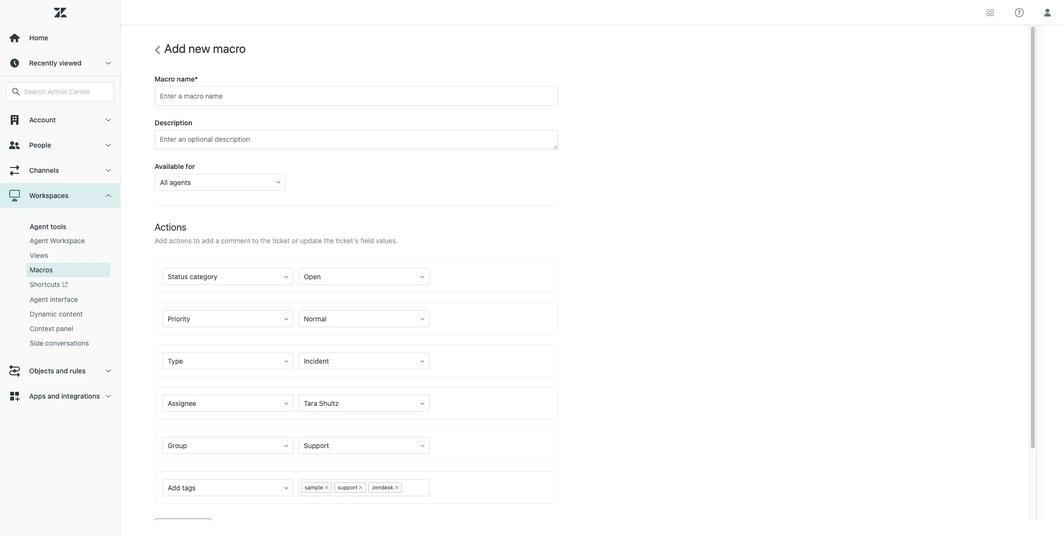 Task type: describe. For each thing, give the bounding box(es) containing it.
apps and integrations
[[29, 393, 100, 401]]

context panel link
[[26, 322, 110, 337]]

agent for agent interface
[[30, 296, 48, 304]]

panel
[[56, 325, 73, 333]]

views
[[30, 251, 48, 260]]

account button
[[0, 107, 120, 133]]

recently viewed
[[29, 59, 82, 67]]

tools
[[50, 223, 66, 231]]

dynamic content link
[[26, 308, 110, 322]]

account
[[29, 116, 56, 124]]

agent workspace
[[30, 237, 85, 245]]

content
[[59, 310, 83, 319]]

primary element
[[0, 0, 121, 537]]

none search field inside primary element
[[1, 82, 119, 102]]

conversations
[[45, 340, 89, 348]]

objects and rules
[[29, 367, 86, 376]]

recently viewed button
[[0, 51, 120, 76]]

agent tools
[[30, 223, 66, 231]]

shortcuts link
[[26, 278, 110, 293]]

help image
[[1015, 8, 1024, 17]]

tree item inside primary element
[[0, 183, 120, 359]]

and for objects
[[56, 367, 68, 376]]

agent workspace element
[[30, 236, 85, 246]]

home button
[[0, 25, 120, 51]]

people button
[[0, 133, 120, 158]]

channels
[[29, 166, 59, 175]]

people
[[29, 141, 51, 149]]

context panel
[[30, 325, 73, 333]]

agent for agent workspace
[[30, 237, 48, 245]]

user menu image
[[1042, 6, 1054, 19]]

apps
[[29, 393, 46, 401]]

shortcuts element
[[30, 280, 68, 291]]

side conversations element
[[30, 339, 89, 349]]

apps and integrations button
[[0, 384, 120, 410]]

side
[[30, 340, 43, 348]]

channels button
[[0, 158, 120, 183]]

objects
[[29, 367, 54, 376]]

agent tools element
[[30, 223, 66, 231]]



Task type: locate. For each thing, give the bounding box(es) containing it.
views link
[[26, 249, 110, 263]]

tree inside primary element
[[0, 107, 120, 410]]

workspace
[[50, 237, 85, 245]]

side conversations
[[30, 340, 89, 348]]

1 agent from the top
[[30, 223, 49, 231]]

macros link
[[26, 263, 110, 278]]

dynamic
[[30, 310, 57, 319]]

0 vertical spatial agent
[[30, 223, 49, 231]]

and inside dropdown button
[[56, 367, 68, 376]]

agent interface element
[[30, 295, 78, 305]]

rules
[[70, 367, 86, 376]]

1 vertical spatial and
[[48, 393, 60, 401]]

workspaces group
[[0, 209, 120, 359]]

None search field
[[1, 82, 119, 102]]

1 vertical spatial agent
[[30, 237, 48, 245]]

tree item containing workspaces
[[0, 183, 120, 359]]

agent left tools
[[30, 223, 49, 231]]

context panel element
[[30, 325, 73, 334]]

dynamic content element
[[30, 310, 83, 320]]

agent up views
[[30, 237, 48, 245]]

3 agent from the top
[[30, 296, 48, 304]]

and for apps
[[48, 393, 60, 401]]

agent for agent tools
[[30, 223, 49, 231]]

0 vertical spatial and
[[56, 367, 68, 376]]

2 agent from the top
[[30, 237, 48, 245]]

agent workspace link
[[26, 234, 110, 249]]

recently
[[29, 59, 57, 67]]

context
[[30, 325, 54, 333]]

macros element
[[30, 266, 53, 275]]

views element
[[30, 251, 48, 261]]

and right 'apps'
[[48, 393, 60, 401]]

and left rules
[[56, 367, 68, 376]]

objects and rules button
[[0, 359, 120, 384]]

zendesk products image
[[987, 9, 994, 16]]

agent interface
[[30, 296, 78, 304]]

dynamic content
[[30, 310, 83, 319]]

workspaces button
[[0, 183, 120, 209]]

tree
[[0, 107, 120, 410]]

Search Admin Center field
[[24, 88, 108, 96]]

agent interface link
[[26, 293, 110, 308]]

agent
[[30, 223, 49, 231], [30, 237, 48, 245], [30, 296, 48, 304]]

tree containing account
[[0, 107, 120, 410]]

macros
[[30, 266, 53, 274]]

interface
[[50, 296, 78, 304]]

home
[[29, 34, 48, 42]]

agent up dynamic
[[30, 296, 48, 304]]

integrations
[[61, 393, 100, 401]]

workspaces
[[29, 192, 69, 200]]

2 vertical spatial agent
[[30, 296, 48, 304]]

and
[[56, 367, 68, 376], [48, 393, 60, 401]]

side conversations link
[[26, 337, 110, 351]]

and inside dropdown button
[[48, 393, 60, 401]]

tree item
[[0, 183, 120, 359]]

shortcuts
[[30, 281, 60, 289]]

viewed
[[59, 59, 82, 67]]



Task type: vqa. For each thing, say whether or not it's contained in the screenshot.
content
yes



